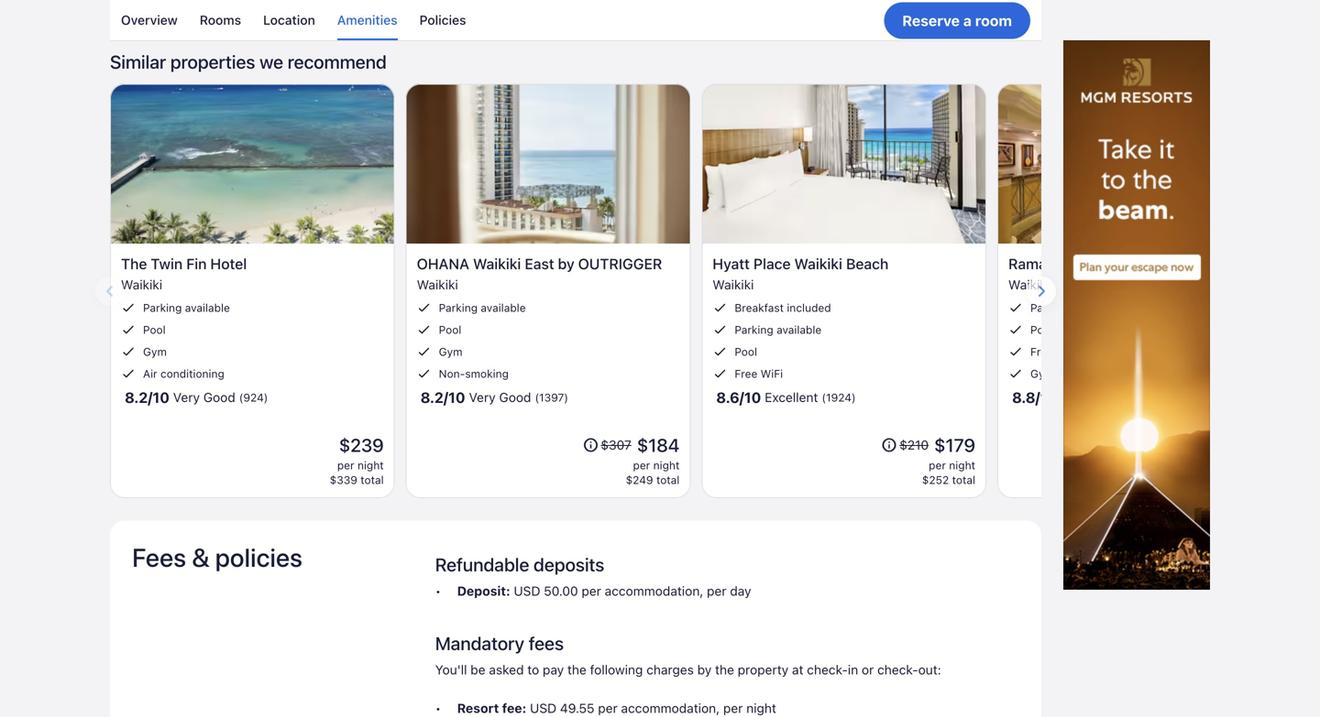Task type: describe. For each thing, give the bounding box(es) containing it.
breakfast included
[[735, 302, 831, 315]]

non-
[[439, 368, 465, 381]]

mandatory
[[435, 633, 525, 654]]

xsmall image left "air"
[[121, 367, 136, 382]]

night inside $239 per night $339 total
[[358, 460, 384, 472]]

location
[[263, 12, 315, 28]]

1 check- from the left
[[807, 663, 848, 678]]

by inside ohana waikiki east by outrigger waikiki
[[558, 256, 575, 273]]

be
[[471, 663, 486, 678]]

xsmall image up 8.6/10
[[713, 367, 727, 382]]

$307
[[601, 438, 632, 453]]

total for $184
[[656, 474, 680, 487]]

hyatt
[[713, 256, 750, 273]]

ohana
[[417, 256, 469, 273]]

list item for mandatory fees
[[435, 701, 1020, 717]]

air conditioning
[[143, 368, 225, 381]]

$210 button
[[881, 438, 931, 454]]

conditioning
[[160, 368, 225, 381]]

waikiki down hyatt on the right
[[713, 278, 754, 293]]

waikiki right wyndham
[[1201, 256, 1249, 273]]

overview link
[[121, 0, 178, 40]]

interior entrance image
[[998, 84, 1283, 244]]

(1397)
[[535, 392, 568, 405]]

beach/ocean view image
[[110, 84, 395, 244]]

by inside ramada plaza by wyndham waikiki waikiki
[[1108, 256, 1125, 273]]

fees & policies
[[132, 543, 303, 573]]

location link
[[263, 0, 315, 40]]

(924)
[[239, 392, 268, 405]]

xsmall image up 8.8/10
[[1009, 345, 1023, 360]]

you'll be asked to pay the following charges by the property at check-in or check-out:
[[435, 663, 941, 678]]

$339
[[330, 474, 358, 487]]

we
[[260, 51, 283, 72]]

8.2/10 very good (1397)
[[421, 389, 568, 407]]

deposit:
[[457, 584, 510, 599]]

per inside per night $252 total
[[929, 460, 946, 472]]

in-room safe, desk, blackout drapes, iron/ironing board image
[[702, 84, 987, 244]]

waikiki down ohana at the left top
[[417, 278, 458, 293]]

reserve a room button
[[884, 2, 1031, 39]]

policies
[[420, 12, 466, 28]]

xsmall image up 8.6/10
[[713, 345, 727, 360]]

refundable deposits
[[435, 554, 605, 576]]

8.2/10 very good (924)
[[125, 389, 268, 407]]

rooms
[[200, 12, 241, 28]]

xsmall image down show previous card icon
[[121, 345, 136, 360]]

to
[[527, 663, 539, 678]]

in
[[848, 663, 858, 678]]

following
[[590, 663, 643, 678]]

the
[[121, 256, 147, 273]]

xsmall image left non-
[[417, 367, 432, 382]]

amenities link
[[337, 0, 398, 40]]

per right the '50.00'
[[582, 584, 601, 599]]

&
[[192, 543, 210, 573]]

night inside per night $252 total
[[949, 460, 976, 472]]

night inside per night $249 total
[[653, 460, 680, 472]]

small image
[[881, 438, 898, 454]]

resort
[[457, 701, 499, 716]]

ramada plaza by wyndham waikiki waikiki
[[1009, 256, 1249, 293]]

fee:
[[502, 701, 527, 716]]

pool for ohana
[[439, 324, 462, 337]]

reserve
[[903, 12, 960, 29]]

per down 'property'
[[723, 701, 743, 716]]

deposits
[[534, 554, 605, 576]]

waikiki up included
[[795, 256, 843, 273]]

parking for ramada
[[1031, 302, 1070, 315]]

show previous card image
[[99, 280, 121, 302]]

$184
[[637, 435, 680, 456]]

rooms link
[[200, 0, 241, 40]]

list containing overview
[[110, 0, 1042, 40]]

8.6/10
[[716, 389, 761, 407]]

east
[[525, 256, 554, 273]]

gym for $239
[[143, 346, 167, 359]]

mandatory fees
[[435, 633, 564, 654]]

recommend
[[288, 51, 387, 72]]

per inside $239 per night $339 total
[[337, 460, 354, 472]]

xsmall image down ohana at the left top
[[417, 301, 432, 316]]

breakfast
[[735, 302, 784, 315]]

reserve a room
[[903, 12, 1012, 29]]

smoking
[[465, 368, 509, 381]]

xsmall image down ramada
[[1009, 323, 1023, 338]]

$249
[[626, 474, 653, 487]]

resort fee: usd 49.55 per accommodation, per night
[[457, 701, 777, 716]]

available for by
[[1073, 302, 1118, 315]]

or
[[862, 663, 874, 678]]

ramada
[[1009, 256, 1064, 273]]

available for east
[[481, 302, 526, 315]]

per inside per night $249 total
[[633, 460, 650, 472]]

0 vertical spatial usd
[[514, 584, 540, 599]]

0 vertical spatial accommodation,
[[605, 584, 704, 599]]

$239
[[339, 435, 384, 456]]

$307 button
[[583, 438, 633, 454]]

refundable
[[435, 554, 529, 576]]

waikiki inside the twin fin hotel waikiki
[[121, 278, 162, 293]]

policies
[[215, 543, 303, 573]]

per left day
[[707, 584, 727, 599]]

xsmall image left show next card icon
[[1009, 301, 1023, 316]]

deposit: usd 50.00 per accommodation, per day
[[457, 584, 751, 599]]

waikiki down ramada
[[1009, 278, 1050, 293]]

twin
[[151, 256, 183, 273]]

1 vertical spatial accommodation,
[[621, 701, 720, 716]]

hyatt place waikiki beach waikiki
[[713, 256, 889, 293]]

out:
[[918, 663, 941, 678]]

$179
[[935, 435, 976, 456]]

asked
[[489, 663, 524, 678]]

night down 'property'
[[747, 701, 777, 716]]

total inside $239 per night $339 total
[[361, 474, 384, 487]]

the twin fin hotel waikiki
[[121, 256, 247, 293]]

very for per
[[469, 390, 496, 406]]

ohana waikiki east by outrigger waikiki
[[417, 256, 662, 293]]

included
[[787, 302, 831, 315]]

fees
[[132, 543, 186, 573]]



Task type: vqa. For each thing, say whether or not it's contained in the screenshot.
THE DIRECTIONAL icon
no



Task type: locate. For each thing, give the bounding box(es) containing it.
hypo-allergenic bedding, in-room safe, desk, blackout drapes image
[[406, 84, 691, 244]]

policies link
[[420, 0, 466, 40]]

1 good from the left
[[203, 390, 235, 406]]

free for xsmall icon over 8.8/10
[[1031, 346, 1054, 359]]

1 horizontal spatial 8.2/10
[[421, 389, 465, 407]]

49.55
[[560, 701, 595, 716]]

outrigger
[[578, 256, 662, 273]]

0 vertical spatial free
[[1031, 346, 1054, 359]]

very inside 8.2/10 very good (1397)
[[469, 390, 496, 406]]

1 horizontal spatial wifi
[[1057, 346, 1079, 359]]

place
[[754, 256, 791, 273]]

similar
[[110, 51, 166, 72]]

gym
[[143, 346, 167, 359], [439, 346, 463, 359], [1031, 368, 1054, 381]]

8.8/10
[[1012, 389, 1057, 407]]

xsmall image
[[713, 301, 727, 316], [417, 323, 432, 338], [713, 323, 727, 338], [121, 345, 136, 360], [417, 345, 432, 360], [713, 345, 727, 360], [1009, 345, 1023, 360], [121, 367, 136, 382], [417, 367, 432, 382]]

parking
[[143, 302, 182, 315], [439, 302, 478, 315], [1031, 302, 1070, 315], [735, 324, 774, 337]]

pay
[[543, 663, 564, 678]]

pool down show next card icon
[[1031, 324, 1053, 337]]

check- right at
[[807, 663, 848, 678]]

1 horizontal spatial good
[[499, 390, 531, 406]]

available
[[185, 302, 230, 315], [481, 302, 526, 315], [1073, 302, 1118, 315], [777, 324, 822, 337]]

night down $239
[[358, 460, 384, 472]]

(1924)
[[822, 392, 856, 405]]

free for xsmall image on top of 8.6/10
[[735, 368, 758, 381]]

very
[[173, 390, 200, 406], [469, 390, 496, 406]]

overview
[[121, 12, 178, 28]]

available down included
[[777, 324, 822, 337]]

$210
[[900, 438, 929, 453]]

per right "49.55"
[[598, 701, 618, 716]]

1 horizontal spatial free
[[1031, 346, 1054, 359]]

list item for fees & policies
[[435, 583, 1020, 600]]

1 horizontal spatial total
[[656, 474, 680, 487]]

available for fin
[[185, 302, 230, 315]]

plaza
[[1068, 256, 1104, 273]]

0 horizontal spatial gym
[[143, 346, 167, 359]]

list item up 'property'
[[435, 583, 1020, 600]]

very for $239
[[173, 390, 200, 406]]

1 very from the left
[[173, 390, 200, 406]]

parking down breakfast
[[735, 324, 774, 337]]

xsmall image left breakfast
[[713, 301, 727, 316]]

1 vertical spatial free
[[735, 368, 758, 381]]

0 horizontal spatial free
[[735, 368, 758, 381]]

gym up non-
[[439, 346, 463, 359]]

xsmall image down show previous card icon
[[121, 323, 136, 338]]

free wifi up 8.6/10
[[735, 368, 783, 381]]

accommodation, down charges
[[621, 701, 720, 716]]

1 vertical spatial free wifi
[[735, 368, 783, 381]]

1 list item from the top
[[435, 583, 1020, 600]]

waikiki left east
[[473, 256, 521, 273]]

accommodation, up charges
[[605, 584, 704, 599]]

2 8.2/10 from the left
[[421, 389, 465, 407]]

gym up 8.8/10
[[1031, 368, 1054, 381]]

0 horizontal spatial free wifi
[[735, 368, 783, 381]]

good for per
[[499, 390, 531, 406]]

8.2/10 down non-
[[421, 389, 465, 407]]

usd
[[514, 584, 540, 599], [530, 701, 557, 716]]

list item
[[435, 583, 1020, 600], [435, 701, 1020, 717]]

day
[[730, 584, 751, 599]]

8.2/10 down "air"
[[125, 389, 170, 407]]

0 vertical spatial free wifi
[[1031, 346, 1079, 359]]

at
[[792, 663, 804, 678]]

wifi up 8.6/10 excellent (1924)
[[761, 368, 783, 381]]

8.2/10 for per
[[421, 389, 465, 407]]

xsmall image down hyatt on the right
[[713, 323, 727, 338]]

available down ohana waikiki east by outrigger waikiki
[[481, 302, 526, 315]]

2 total from the left
[[656, 474, 680, 487]]

parking available down plaza
[[1031, 302, 1118, 315]]

check- right or
[[878, 663, 918, 678]]

available down the twin fin hotel waikiki
[[185, 302, 230, 315]]

by right east
[[558, 256, 575, 273]]

night down $184
[[653, 460, 680, 472]]

per night $252 total
[[922, 460, 976, 487]]

good left "(1397)"
[[499, 390, 531, 406]]

xsmall image up 8.8/10
[[1009, 367, 1023, 382]]

usd down refundable deposits
[[514, 584, 540, 599]]

very down smoking
[[469, 390, 496, 406]]

0 horizontal spatial check-
[[807, 663, 848, 678]]

by right plaza
[[1108, 256, 1125, 273]]

free
[[1031, 346, 1054, 359], [735, 368, 758, 381]]

0 vertical spatial wifi
[[1057, 346, 1079, 359]]

pool for ramada
[[1031, 324, 1053, 337]]

8.6/10 excellent (1924)
[[716, 389, 856, 407]]

list item containing resort fee:
[[435, 701, 1020, 717]]

parking available down breakfast included
[[735, 324, 822, 337]]

free up 8.6/10
[[735, 368, 758, 381]]

free wifi
[[1031, 346, 1079, 359], [735, 368, 783, 381]]

good for $239
[[203, 390, 235, 406]]

accommodation,
[[605, 584, 704, 599], [621, 701, 720, 716]]

wifi
[[1057, 346, 1079, 359], [761, 368, 783, 381]]

parking available down ohana at the left top
[[439, 302, 526, 315]]

pool up non-
[[439, 324, 462, 337]]

xsmall image down ohana at the left top
[[417, 323, 432, 338]]

night down $179
[[949, 460, 976, 472]]

1 horizontal spatial gym
[[439, 346, 463, 359]]

free wifi up 8.8/10
[[1031, 346, 1079, 359]]

per night $249 total
[[626, 460, 680, 487]]

1 total from the left
[[361, 474, 384, 487]]

parking down ohana at the left top
[[439, 302, 478, 315]]

2 very from the left
[[469, 390, 496, 406]]

hotel
[[210, 256, 247, 273]]

total for $179
[[952, 474, 976, 487]]

pool
[[143, 324, 166, 337], [439, 324, 462, 337], [1031, 324, 1053, 337], [735, 346, 757, 359]]

gym for per
[[439, 346, 463, 359]]

1 horizontal spatial very
[[469, 390, 496, 406]]

$252
[[922, 474, 949, 487]]

parking down ramada
[[1031, 302, 1070, 315]]

the left 'property'
[[715, 663, 734, 678]]

properties
[[170, 51, 255, 72]]

parking available for plaza
[[1031, 302, 1118, 315]]

very down air conditioning
[[173, 390, 200, 406]]

parking available down the twin fin hotel waikiki
[[143, 302, 230, 315]]

1 the from the left
[[568, 663, 587, 678]]

property
[[738, 663, 789, 678]]

amenities
[[337, 12, 398, 28]]

total
[[361, 474, 384, 487], [656, 474, 680, 487], [952, 474, 976, 487]]

good inside 8.2/10 very good (1397)
[[499, 390, 531, 406]]

good left (924) on the bottom
[[203, 390, 235, 406]]

room
[[975, 12, 1012, 29]]

gym up "air"
[[143, 346, 167, 359]]

very inside 8.2/10 very good (924)
[[173, 390, 200, 406]]

you'll
[[435, 663, 467, 678]]

2 check- from the left
[[878, 663, 918, 678]]

2 horizontal spatial by
[[1108, 256, 1125, 273]]

xsmall image up 8.2/10 very good (1397)
[[417, 345, 432, 360]]

8.2/10
[[125, 389, 170, 407], [421, 389, 465, 407]]

waikiki down the
[[121, 278, 162, 293]]

the right pay
[[568, 663, 587, 678]]

check-
[[807, 663, 848, 678], [878, 663, 918, 678]]

by right charges
[[697, 663, 712, 678]]

fin
[[186, 256, 207, 273]]

show next card image
[[1031, 280, 1053, 302]]

total inside per night $252 total
[[952, 474, 976, 487]]

8.2/10 for $239
[[125, 389, 170, 407]]

per up '$249'
[[633, 460, 650, 472]]

0 horizontal spatial 8.2/10
[[125, 389, 170, 407]]

pool up "air"
[[143, 324, 166, 337]]

1 horizontal spatial free wifi
[[1031, 346, 1079, 359]]

1 vertical spatial list item
[[435, 701, 1020, 717]]

0 horizontal spatial total
[[361, 474, 384, 487]]

parking available for twin
[[143, 302, 230, 315]]

2 horizontal spatial gym
[[1031, 368, 1054, 381]]

0 vertical spatial list item
[[435, 583, 1020, 600]]

1 horizontal spatial the
[[715, 663, 734, 678]]

total right $339
[[361, 474, 384, 487]]

50.00
[[544, 584, 578, 599]]

3 total from the left
[[952, 474, 976, 487]]

0 horizontal spatial by
[[558, 256, 575, 273]]

excellent
[[765, 390, 818, 406]]

air
[[143, 368, 157, 381]]

list item down 'property'
[[435, 701, 1020, 717]]

1 vertical spatial wifi
[[761, 368, 783, 381]]

xsmall image down the
[[121, 301, 136, 316]]

1 vertical spatial usd
[[530, 701, 557, 716]]

parking available
[[143, 302, 230, 315], [439, 302, 526, 315], [1031, 302, 1118, 315], [735, 324, 822, 337]]

parking for ohana
[[439, 302, 478, 315]]

list
[[110, 0, 1042, 40]]

per up $252
[[929, 460, 946, 472]]

beach
[[846, 256, 889, 273]]

parking down the twin fin hotel waikiki
[[143, 302, 182, 315]]

wyndham
[[1128, 256, 1197, 273]]

2 good from the left
[[499, 390, 531, 406]]

usd right fee: on the left
[[530, 701, 557, 716]]

xsmall image
[[121, 301, 136, 316], [417, 301, 432, 316], [1009, 301, 1023, 316], [121, 323, 136, 338], [1009, 323, 1023, 338], [713, 367, 727, 382], [1009, 367, 1023, 382]]

a
[[964, 12, 972, 29]]

pool for the
[[143, 324, 166, 337]]

2 the from the left
[[715, 663, 734, 678]]

parking for the
[[143, 302, 182, 315]]

1 horizontal spatial check-
[[878, 663, 918, 678]]

$239 per night $339 total
[[330, 435, 384, 487]]

2 list item from the top
[[435, 701, 1020, 717]]

1 horizontal spatial by
[[697, 663, 712, 678]]

list item containing deposit:
[[435, 583, 1020, 600]]

0 horizontal spatial very
[[173, 390, 200, 406]]

charges
[[647, 663, 694, 678]]

total right $252
[[952, 474, 976, 487]]

the
[[568, 663, 587, 678], [715, 663, 734, 678]]

0 horizontal spatial wifi
[[761, 368, 783, 381]]

parking available for waikiki
[[439, 302, 526, 315]]

free up 8.8/10
[[1031, 346, 1054, 359]]

wifi up 8.8/10
[[1057, 346, 1079, 359]]

small image
[[583, 438, 599, 454]]

0 horizontal spatial good
[[203, 390, 235, 406]]

non-smoking
[[439, 368, 509, 381]]

total inside per night $249 total
[[656, 474, 680, 487]]

total right '$249'
[[656, 474, 680, 487]]

waikiki
[[473, 256, 521, 273], [795, 256, 843, 273], [1201, 256, 1249, 273], [121, 278, 162, 293], [417, 278, 458, 293], [713, 278, 754, 293], [1009, 278, 1050, 293]]

0 horizontal spatial the
[[568, 663, 587, 678]]

good inside 8.2/10 very good (924)
[[203, 390, 235, 406]]

similar properties we recommend
[[110, 51, 387, 72]]

fees
[[529, 633, 564, 654]]

1 8.2/10 from the left
[[125, 389, 170, 407]]

pool down breakfast
[[735, 346, 757, 359]]

per up $339
[[337, 460, 354, 472]]

available down plaza
[[1073, 302, 1118, 315]]

2 horizontal spatial total
[[952, 474, 976, 487]]



